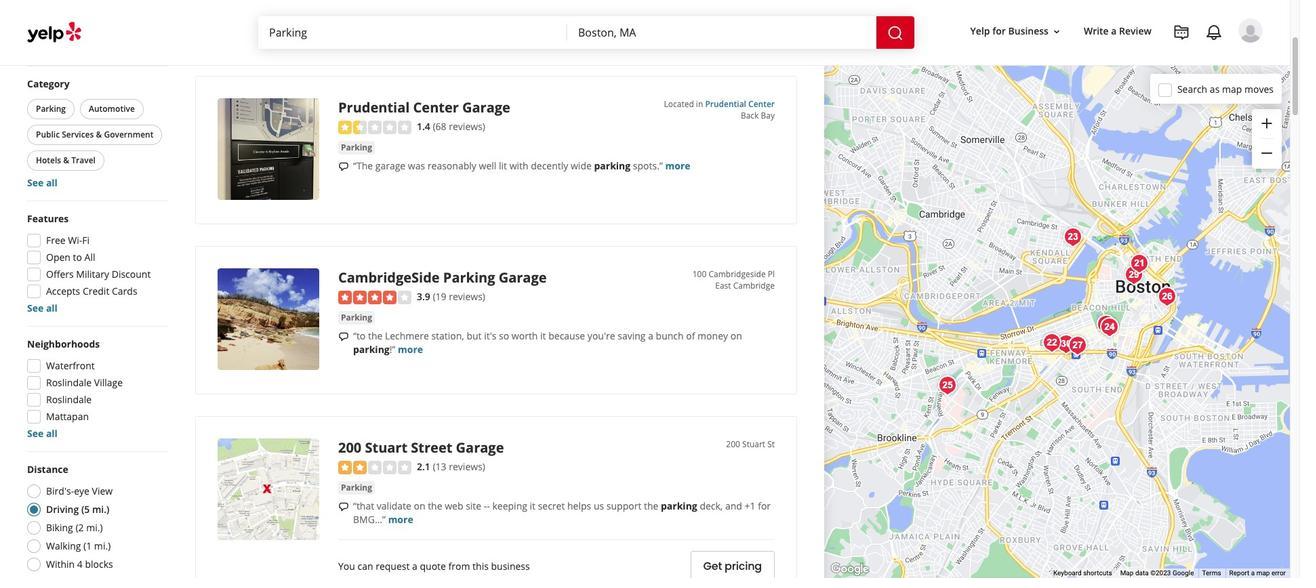 Task type: vqa. For each thing, say whether or not it's contained in the screenshot.
Suggested
no



Task type: describe. For each thing, give the bounding box(es) containing it.
for for business
[[993, 25, 1006, 38]]

free
[[46, 234, 66, 247]]

located
[[664, 98, 694, 110]]

keeping
[[493, 500, 528, 513]]

3.9 (19 reviews)
[[417, 290, 486, 303]]

view
[[92, 485, 113, 498]]

get
[[704, 559, 722, 574]]

roslindale for roslindale village
[[46, 376, 92, 389]]

copley place central garage image
[[1053, 331, 1080, 358]]

you can request a quote from this business
[[338, 560, 530, 573]]

report a map error link
[[1230, 570, 1287, 577]]

user actions element
[[960, 17, 1283, 100]]

open to all
[[46, 251, 95, 264]]

terms link
[[1203, 570, 1222, 577]]

bmg..."
[[353, 514, 386, 527]]

1.4
[[417, 120, 431, 133]]

yelp for business button
[[966, 19, 1068, 44]]

web
[[445, 500, 464, 513]]

eye
[[74, 485, 89, 498]]

group containing category
[[24, 77, 168, 190]]

map data ©2023 google
[[1121, 570, 1195, 577]]

1.4 (68 reviews)
[[417, 120, 486, 133]]

keyboard shortcuts
[[1054, 570, 1113, 577]]

garage
[[376, 160, 406, 173]]

parking for cambridgeside parking garage
[[341, 312, 372, 324]]

within
[[46, 558, 75, 571]]

2.1 star rating image
[[338, 461, 412, 475]]

2.1 (13 reviews)
[[417, 461, 486, 473]]

yelp
[[971, 25, 991, 38]]

terms
[[1203, 570, 1222, 577]]

1 horizontal spatial parking
[[594, 160, 631, 173]]

street
[[411, 439, 453, 457]]

search
[[1178, 82, 1208, 95]]

of
[[687, 330, 695, 343]]

bird's-
[[46, 485, 74, 498]]

pricing
[[725, 559, 762, 574]]

helps
[[568, 500, 592, 513]]

0 horizontal spatial on
[[414, 500, 426, 513]]

see all for free wi-fi
[[27, 302, 58, 315]]

Near text field
[[579, 25, 866, 40]]

for inside deck, and +1 for bmg..."
[[758, 500, 771, 513]]

stuart for street
[[365, 439, 408, 457]]

map for moves
[[1223, 82, 1243, 95]]

more inside "to the lechmere station, but it's so worth it because you're saving a bunch of money on parking !" more
[[398, 343, 423, 356]]

parking up the 3.9 (19 reviews) at the left bottom of page
[[443, 269, 495, 287]]

reviews) for parking
[[449, 290, 486, 303]]

offers military discount
[[46, 268, 151, 281]]

parking for prudential center garage
[[341, 142, 372, 154]]

hotels
[[36, 155, 61, 166]]

a right write in the right top of the page
[[1112, 25, 1117, 38]]

a left the "quote"
[[412, 560, 418, 573]]

2.1
[[417, 461, 431, 473]]

bay
[[761, 110, 775, 121]]

16 speech v2 image
[[338, 332, 349, 343]]

business
[[491, 560, 530, 573]]

deck, and +1 for bmg..."
[[353, 500, 771, 527]]

none field near
[[579, 25, 866, 40]]

wi-
[[68, 234, 82, 247]]

to
[[73, 251, 82, 264]]

automotive
[[89, 103, 135, 115]]

discount
[[112, 268, 151, 281]]

(1
[[83, 540, 92, 553]]

allowed
[[71, 41, 106, 54]]

projects image
[[1174, 24, 1190, 41]]

more link for prudential center garage
[[666, 160, 691, 173]]

(5
[[81, 503, 90, 516]]

stuart for st
[[743, 439, 766, 450]]

all
[[85, 251, 95, 264]]

cambridgeside
[[709, 269, 766, 280]]

wide
[[571, 160, 592, 173]]

data
[[1136, 570, 1149, 577]]

in
[[696, 98, 703, 110]]

pl
[[768, 269, 775, 280]]

worth
[[512, 330, 538, 343]]

"to the lechmere station, but it's so worth it because you're saving a bunch of money on parking !" more
[[353, 330, 742, 356]]

one center plaza parking image
[[1121, 262, 1148, 289]]

roslindale village
[[46, 376, 123, 389]]

option group containing distance
[[23, 463, 168, 576]]

waterfront
[[46, 359, 95, 372]]

2 vertical spatial garage
[[456, 439, 504, 457]]

services
[[62, 129, 94, 140]]

masco - parking garage image
[[934, 372, 961, 399]]

(19
[[433, 290, 447, 303]]

reviews) for stuart
[[449, 461, 486, 473]]

Find text field
[[269, 25, 557, 40]]

distance
[[27, 463, 68, 476]]

"the
[[353, 160, 373, 173]]

none field find
[[269, 25, 557, 40]]

center inside located in prudential center back bay
[[749, 98, 775, 110]]

cambridge
[[734, 280, 775, 292]]

write a review
[[1084, 25, 1152, 38]]

decently
[[531, 160, 569, 173]]

prudential center garage
[[338, 98, 511, 117]]

get pricing
[[704, 559, 762, 574]]

can
[[358, 560, 373, 573]]

0 horizontal spatial it
[[530, 500, 536, 513]]

cambridgeside
[[338, 269, 440, 287]]

east
[[716, 280, 731, 292]]

military
[[76, 268, 109, 281]]

from
[[449, 560, 470, 573]]

automotive button
[[80, 99, 144, 119]]

prudential center link
[[706, 98, 775, 110]]

google
[[1173, 570, 1195, 577]]

"that validate on the web site -- keeping it secret helps us support the parking
[[353, 500, 698, 513]]

©2023
[[1151, 570, 1172, 577]]

yelp for business
[[971, 25, 1049, 38]]

you
[[338, 560, 355, 573]]

group containing features
[[23, 212, 168, 315]]

1.4 star rating image
[[338, 121, 412, 135]]

parking link for 200
[[338, 482, 375, 495]]

map
[[1121, 570, 1134, 577]]

this
[[473, 560, 489, 573]]

reviews) for center
[[449, 120, 486, 133]]

more link for 200 stuart street garage
[[388, 514, 413, 527]]

travel
[[71, 155, 96, 166]]

see all button for waterfront
[[27, 427, 58, 440]]

parking button down category at the left top of page
[[27, 99, 75, 119]]

get pricing button
[[691, 552, 775, 579]]

so
[[499, 330, 509, 343]]

spots."
[[633, 160, 663, 173]]



Task type: locate. For each thing, give the bounding box(es) containing it.
1 vertical spatial see all button
[[27, 302, 58, 315]]

mi.) right the (5 on the left bottom of page
[[92, 503, 110, 516]]

see all down mattapan in the left of the page
[[27, 427, 58, 440]]

2 vertical spatial reviews)
[[449, 461, 486, 473]]

driving
[[46, 503, 79, 516]]

1 prudential from the left
[[338, 98, 410, 117]]

200
[[338, 439, 362, 457], [727, 439, 741, 450]]

see all button down accepts
[[27, 302, 58, 315]]

parking button up "that
[[338, 482, 375, 495]]

cambridgeside parking garage link
[[338, 269, 547, 287]]

2 stuart from the left
[[743, 439, 766, 450]]

parking button up "to at bottom left
[[338, 312, 375, 325]]

see all for waterfront
[[27, 427, 58, 440]]

1 vertical spatial map
[[1257, 570, 1271, 577]]

(68
[[433, 120, 447, 133]]

validate
[[377, 500, 412, 513]]

motor mart garage image
[[1093, 311, 1120, 338]]

200 stuart street garage
[[338, 439, 504, 457]]

more link for cambridgeside parking garage
[[398, 343, 423, 356]]

notifications image
[[1207, 24, 1223, 41]]

the right "to at bottom left
[[368, 330, 383, 343]]

1 vertical spatial parking
[[353, 343, 390, 356]]

3.9
[[417, 290, 431, 303]]

131 dartmouth street garage image
[[1064, 332, 1092, 359]]

1 200 from the left
[[338, 439, 362, 457]]

& right services
[[96, 129, 102, 140]]

see all down accepts
[[27, 302, 58, 315]]

16 speech v2 image
[[338, 162, 349, 172], [338, 502, 349, 513]]

search image
[[888, 25, 904, 41]]

see for waterfront
[[27, 427, 44, 440]]

2 center from the left
[[749, 98, 775, 110]]

mattapan
[[46, 410, 89, 423]]

parking link for prudential
[[338, 141, 375, 155]]

see all down "hotels"
[[27, 176, 58, 189]]

for for groups
[[73, 24, 86, 37]]

parking inside group
[[36, 103, 66, 115]]

2 see all from the top
[[27, 302, 58, 315]]

center right in
[[749, 98, 775, 110]]

more right spots."
[[666, 160, 691, 173]]

back
[[741, 110, 759, 121]]

map right as
[[1223, 82, 1243, 95]]

request
[[376, 560, 410, 573]]

parking button
[[27, 99, 75, 119], [338, 141, 375, 155], [338, 312, 375, 325], [338, 482, 375, 495]]

international place garage image
[[1154, 283, 1181, 311]]

more link down validate
[[388, 514, 413, 527]]

bird's-eye view
[[46, 485, 113, 498]]

as
[[1211, 82, 1220, 95]]

0 vertical spatial see
[[27, 176, 44, 189]]

2 prudential from the left
[[706, 98, 747, 110]]

the right the "support"
[[644, 500, 659, 513]]

it inside "to the lechmere station, but it's so worth it because you're saving a bunch of money on parking !" more
[[541, 330, 546, 343]]

1 vertical spatial all
[[46, 302, 58, 315]]

2 horizontal spatial for
[[993, 25, 1006, 38]]

all down "hotels"
[[46, 176, 58, 189]]

it right worth
[[541, 330, 546, 343]]

deck,
[[700, 500, 723, 513]]

all for free wi-fi
[[46, 302, 58, 315]]

more down lechmere
[[398, 343, 423, 356]]

0 vertical spatial see all
[[27, 176, 58, 189]]

1 vertical spatial reviews)
[[449, 290, 486, 303]]

3 parking link from the top
[[338, 482, 375, 495]]

prudential center garage image
[[1039, 330, 1066, 357]]

see for free wi-fi
[[27, 302, 44, 315]]

on right money
[[731, 330, 742, 343]]

2 roslindale from the top
[[46, 393, 92, 406]]

all down mattapan in the left of the page
[[46, 427, 58, 440]]

see up distance on the bottom of the page
[[27, 427, 44, 440]]

3 see all from the top
[[27, 427, 58, 440]]

parking
[[594, 160, 631, 173], [353, 343, 390, 356], [661, 500, 698, 513]]

parking button for prudential
[[338, 141, 375, 155]]

reviews) right (19
[[449, 290, 486, 303]]

see up neighborhoods
[[27, 302, 44, 315]]

16 chevron down v2 image
[[1052, 26, 1063, 37]]

2 vertical spatial all
[[46, 427, 58, 440]]

for inside yelp for business button
[[993, 25, 1006, 38]]

None search field
[[258, 16, 918, 49]]

1 see all button from the top
[[27, 176, 58, 189]]

2 see from the top
[[27, 302, 44, 315]]

1 horizontal spatial stuart
[[743, 439, 766, 450]]

1 vertical spatial on
[[414, 500, 426, 513]]

0 horizontal spatial map
[[1223, 82, 1243, 95]]

see down "hotels"
[[27, 176, 44, 189]]

2 reviews) from the top
[[449, 290, 486, 303]]

on inside "to the lechmere station, but it's so worth it because you're saving a bunch of money on parking !" more
[[731, 330, 742, 343]]

0 horizontal spatial prudential
[[338, 98, 410, 117]]

it left secret
[[530, 500, 536, 513]]

0 vertical spatial reviews)
[[449, 120, 486, 133]]

"that
[[353, 500, 374, 513]]

hotels & travel
[[36, 155, 96, 166]]

more right for..." on the top of page
[[380, 3, 405, 16]]

center
[[413, 98, 459, 117], [749, 98, 775, 110]]

reasonably
[[428, 160, 477, 173]]

mi.)
[[92, 503, 110, 516], [86, 522, 103, 534], [94, 540, 111, 553]]

1 horizontal spatial &
[[96, 129, 102, 140]]

2 see all button from the top
[[27, 302, 58, 315]]

(13
[[433, 461, 447, 473]]

1 see from the top
[[27, 176, 44, 189]]

1 roslindale from the top
[[46, 376, 92, 389]]

offers
[[46, 268, 74, 281]]

0 vertical spatial it
[[541, 330, 546, 343]]

parking link up "the
[[338, 141, 375, 155]]

the left 'web'
[[428, 500, 443, 513]]

write
[[1084, 25, 1109, 38]]

quote
[[420, 560, 446, 573]]

and
[[726, 500, 743, 513]]

parking button up "the
[[338, 141, 375, 155]]

1 - from the left
[[484, 500, 487, 513]]

for right yelp at the top
[[993, 25, 1006, 38]]

0 vertical spatial see all button
[[27, 176, 58, 189]]

2 200 from the left
[[727, 439, 741, 450]]

secret
[[538, 500, 565, 513]]

0 vertical spatial parking link
[[338, 141, 375, 155]]

0 horizontal spatial parking
[[353, 343, 390, 356]]

2 parking link from the top
[[338, 312, 375, 325]]

0 horizontal spatial the
[[368, 330, 383, 343]]

here for..."
[[353, 0, 772, 16]]

a right report
[[1252, 570, 1256, 577]]

parking up "that
[[341, 482, 372, 494]]

stuart left 'st'
[[743, 439, 766, 450]]

0 vertical spatial roslindale
[[46, 376, 92, 389]]

see all button for free wi-fi
[[27, 302, 58, 315]]

0 horizontal spatial 200
[[338, 439, 362, 457]]

garage for cambridgeside parking garage
[[499, 269, 547, 287]]

None field
[[269, 25, 557, 40], [579, 25, 866, 40]]

1 vertical spatial see
[[27, 302, 44, 315]]

moves
[[1245, 82, 1274, 95]]

more down validate
[[388, 514, 413, 527]]

here
[[752, 0, 772, 2]]

the inside "to the lechmere station, but it's so worth it because you're saving a bunch of money on parking !" more
[[368, 330, 383, 343]]

zoom in image
[[1259, 115, 1276, 131]]

free wi-fi
[[46, 234, 90, 247]]

reviews) right '(13'
[[449, 461, 486, 473]]

0 vertical spatial all
[[46, 176, 58, 189]]

1 reviews) from the top
[[449, 120, 486, 133]]

parking up "the
[[341, 142, 372, 154]]

16 speech v2 image for prudential
[[338, 162, 349, 172]]

16 speech v2 image for 200
[[338, 502, 349, 513]]

0 horizontal spatial stuart
[[365, 439, 408, 457]]

2 16 speech v2 image from the top
[[338, 502, 349, 513]]

brad k. image
[[1239, 18, 1264, 43]]

biking
[[46, 522, 73, 534]]

money
[[698, 330, 728, 343]]

st
[[768, 439, 775, 450]]

keyboard shortcuts button
[[1054, 569, 1113, 579]]

roslindale up mattapan in the left of the page
[[46, 393, 92, 406]]

2 - from the left
[[487, 500, 490, 513]]

1 vertical spatial 16 speech v2 image
[[338, 502, 349, 513]]

0 vertical spatial map
[[1223, 82, 1243, 95]]

more link right spots."
[[666, 160, 691, 173]]

was
[[408, 160, 425, 173]]

all down accepts
[[46, 302, 58, 315]]

& left travel
[[63, 155, 69, 166]]

2 vertical spatial parking link
[[338, 482, 375, 495]]

100
[[693, 269, 707, 280]]

roslindale down waterfront
[[46, 376, 92, 389]]

0 vertical spatial &
[[96, 129, 102, 140]]

parking button for cambridgeside
[[338, 312, 375, 325]]

more link down lechmere
[[398, 343, 423, 356]]

1 vertical spatial see all
[[27, 302, 58, 315]]

good
[[46, 24, 70, 37]]

0 vertical spatial parking
[[594, 160, 631, 173]]

parking up "to at bottom left
[[341, 312, 372, 324]]

parking down "to at bottom left
[[353, 343, 390, 356]]

cambridgeside parking garage
[[338, 269, 547, 287]]

parking left 'deck,'
[[661, 500, 698, 513]]

driving (5 mi.)
[[46, 503, 110, 516]]

1 vertical spatial it
[[530, 500, 536, 513]]

good for groups
[[46, 24, 121, 37]]

roslindale for roslindale
[[46, 393, 92, 406]]

3 see all button from the top
[[27, 427, 58, 440]]

2 vertical spatial see all button
[[27, 427, 58, 440]]

parking right the wide
[[594, 160, 631, 173]]

1 none field from the left
[[269, 25, 557, 40]]

report a map error
[[1230, 570, 1287, 577]]

credit
[[83, 285, 109, 298]]

stuart up 2.1 star rating "image"
[[365, 439, 408, 457]]

1 horizontal spatial for
[[758, 500, 771, 513]]

hotels & travel button
[[27, 151, 104, 171]]

1 horizontal spatial the
[[428, 500, 443, 513]]

2 all from the top
[[46, 302, 58, 315]]

1 vertical spatial mi.)
[[86, 522, 103, 534]]

within 4 blocks
[[46, 558, 113, 571]]

accepts
[[46, 285, 80, 298]]

garage up worth
[[499, 269, 547, 287]]

parking
[[36, 103, 66, 115], [341, 142, 372, 154], [443, 269, 495, 287], [341, 312, 372, 324], [341, 482, 372, 494]]

garage up 2.1 (13 reviews) on the left bottom
[[456, 439, 504, 457]]

2 vertical spatial see all
[[27, 427, 58, 440]]

map for error
[[1257, 570, 1271, 577]]

center up '(68'
[[413, 98, 459, 117]]

0 vertical spatial garage
[[463, 98, 511, 117]]

prudential inside located in prudential center back bay
[[706, 98, 747, 110]]

1 vertical spatial parking link
[[338, 312, 375, 325]]

zoom out image
[[1259, 145, 1276, 162]]

0 horizontal spatial &
[[63, 155, 69, 166]]

0 horizontal spatial center
[[413, 98, 459, 117]]

200 for 200 stuart street garage
[[338, 439, 362, 457]]

see all button down "hotels"
[[27, 176, 58, 189]]

google image
[[828, 561, 873, 579]]

but
[[467, 330, 482, 343]]

0 horizontal spatial none field
[[269, 25, 557, 40]]

200 left 'st'
[[727, 439, 741, 450]]

garage for prudential center garage
[[463, 98, 511, 117]]

1 all from the top
[[46, 176, 58, 189]]

1 horizontal spatial map
[[1257, 570, 1271, 577]]

reviews)
[[449, 120, 486, 133], [449, 290, 486, 303], [449, 461, 486, 473]]

neighborhoods
[[27, 338, 100, 351]]

1 horizontal spatial prudential
[[706, 98, 747, 110]]

group containing neighborhoods
[[23, 338, 168, 441]]

100 cambridgeside pl east cambridge
[[693, 269, 775, 292]]

reviews) right '(68'
[[449, 120, 486, 133]]

group
[[24, 77, 168, 190], [1253, 109, 1283, 169], [23, 212, 168, 315], [23, 338, 168, 441]]

more link right for..." on the top of page
[[380, 3, 405, 16]]

1 horizontal spatial on
[[731, 330, 742, 343]]

0 horizontal spatial for
[[73, 24, 86, 37]]

on right validate
[[414, 500, 426, 513]]

2 horizontal spatial the
[[644, 500, 659, 513]]

16 speech v2 image left "that
[[338, 502, 349, 513]]

0 vertical spatial mi.)
[[92, 503, 110, 516]]

government center garage image
[[1126, 250, 1153, 277]]

accepts credit cards
[[46, 285, 137, 298]]

station,
[[432, 330, 464, 343]]

the
[[368, 330, 383, 343], [428, 500, 443, 513], [644, 500, 659, 513]]

0 vertical spatial on
[[731, 330, 742, 343]]

parking link up "that
[[338, 482, 375, 495]]

category
[[27, 77, 70, 90]]

0 vertical spatial 16 speech v2 image
[[338, 162, 349, 172]]

"to
[[353, 330, 366, 343]]

fi
[[82, 234, 90, 247]]

map region
[[793, 0, 1301, 579]]

1 16 speech v2 image from the top
[[338, 162, 349, 172]]

2 horizontal spatial parking
[[661, 500, 698, 513]]

200 stuart street garage image
[[1096, 314, 1123, 341]]

parking down category at the left top of page
[[36, 103, 66, 115]]

2 none field from the left
[[579, 25, 866, 40]]

for right +1
[[758, 500, 771, 513]]

public services & government button
[[27, 125, 162, 145]]

a inside "to the lechmere station, but it's so worth it because you're saving a bunch of money on parking !" more
[[648, 330, 654, 343]]

parking inside "to the lechmere station, but it's so worth it because you're saving a bunch of money on parking !" more
[[353, 343, 390, 356]]

1 horizontal spatial 200
[[727, 439, 741, 450]]

1 center from the left
[[413, 98, 459, 117]]

&
[[96, 129, 102, 140], [63, 155, 69, 166]]

see all button down mattapan in the left of the page
[[27, 427, 58, 440]]

200 for 200 stuart st
[[727, 439, 741, 450]]

lit
[[499, 160, 507, 173]]

parking link for cambridgeside
[[338, 312, 375, 325]]

parking for 200 stuart street garage
[[341, 482, 372, 494]]

mi.) for driving (5 mi.)
[[92, 503, 110, 516]]

2 vertical spatial mi.)
[[94, 540, 111, 553]]

2 vertical spatial parking
[[661, 500, 698, 513]]

it's
[[484, 330, 497, 343]]

parking link up "to at bottom left
[[338, 312, 375, 325]]

parking button for 200
[[338, 482, 375, 495]]

1 see all from the top
[[27, 176, 58, 189]]

200 up 2.1 star rating "image"
[[338, 439, 362, 457]]

government
[[104, 129, 154, 140]]

2 vertical spatial see
[[27, 427, 44, 440]]

1 horizontal spatial center
[[749, 98, 775, 110]]

a left bunch
[[648, 330, 654, 343]]

all for waterfront
[[46, 427, 58, 440]]

for up dogs allowed
[[73, 24, 86, 37]]

groups
[[88, 24, 121, 37]]

prudential up the 1.4 star rating image
[[338, 98, 410, 117]]

mi.) for biking (2 mi.)
[[86, 522, 103, 534]]

3 all from the top
[[46, 427, 58, 440]]

garage up '1.4 (68 reviews)'
[[463, 98, 511, 117]]

for..."
[[353, 3, 377, 16]]

1 vertical spatial roslindale
[[46, 393, 92, 406]]

1 parking link from the top
[[338, 141, 375, 155]]

1 horizontal spatial it
[[541, 330, 546, 343]]

none field down for..." on the top of page
[[269, 25, 557, 40]]

1 vertical spatial garage
[[499, 269, 547, 287]]

more
[[380, 3, 405, 16], [666, 160, 691, 173], [398, 343, 423, 356], [388, 514, 413, 527]]

mi.) right '(1'
[[94, 540, 111, 553]]

cambridgeside parking garage image
[[1060, 224, 1087, 251]]

parking link
[[338, 141, 375, 155], [338, 312, 375, 325], [338, 482, 375, 495]]

mi.) right (2
[[86, 522, 103, 534]]

support
[[607, 500, 642, 513]]

public
[[36, 129, 60, 140]]

3 reviews) from the top
[[449, 461, 486, 473]]

16 speech v2 image left "the
[[338, 162, 349, 172]]

site
[[466, 500, 482, 513]]

prudential right in
[[706, 98, 747, 110]]

3.9 star rating image
[[338, 291, 412, 305]]

1 vertical spatial &
[[63, 155, 69, 166]]

3 see from the top
[[27, 427, 44, 440]]

option group
[[23, 463, 168, 576]]

mi.) for walking (1 mi.)
[[94, 540, 111, 553]]

1 horizontal spatial none field
[[579, 25, 866, 40]]

report
[[1230, 570, 1250, 577]]

search as map moves
[[1178, 82, 1274, 95]]

none field down here
[[579, 25, 866, 40]]

located in prudential center back bay
[[664, 98, 775, 121]]

"the garage was reasonably well lit with decently wide parking spots." more
[[353, 160, 691, 173]]

map left error
[[1257, 570, 1271, 577]]

1 stuart from the left
[[365, 439, 408, 457]]



